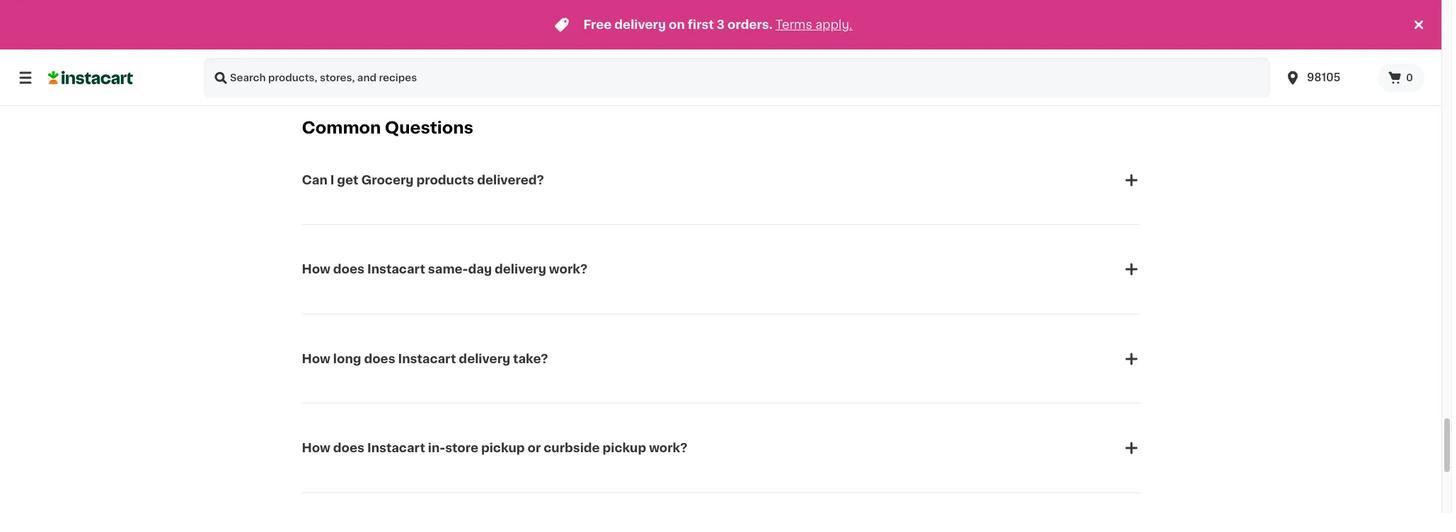 Task type: vqa. For each thing, say whether or not it's contained in the screenshot.
1st OZ
yes



Task type: locate. For each thing, give the bounding box(es) containing it.
flavored
[[1079, 23, 1121, 33]]

4.25 down berry
[[509, 51, 527, 59]]

how
[[302, 264, 331, 276], [302, 354, 331, 365], [302, 443, 331, 455]]

gushers inside gushers tropical fruit flavored snacks 4.25 oz
[[1054, 9, 1096, 19]]

98105 button
[[1276, 58, 1378, 98]]

gushers up 'snacks,'
[[509, 9, 551, 19]]

7-eleven big gulp dr pepper soda link
[[618, 0, 715, 47]]

free
[[584, 19, 612, 30]]

get
[[337, 175, 359, 186]]

0 horizontal spatial donettes
[[727, 23, 783, 33]]

hostess inside hostess powdered donettes bag sugar mini donuts 10.5 oz
[[727, 9, 768, 19]]

1 vertical spatial bag
[[945, 37, 964, 47]]

can i get grocery products delivered?
[[302, 175, 544, 186]]

1 horizontal spatial pickup
[[603, 443, 646, 455]]

stock
[[883, 51, 906, 59]]

curbside
[[544, 443, 600, 455]]

treats
[[995, 52, 1025, 62]]

2 vertical spatial delivery
[[459, 354, 511, 365]]

fruit up snacks
[[1054, 23, 1076, 33]]

oz down berry
[[529, 51, 538, 59]]

delivery inside how does instacart same-day delivery work? dropdown button
[[495, 264, 546, 276]]

2 vertical spatial does
[[333, 443, 365, 455]]

0 horizontal spatial pickup
[[481, 443, 525, 455]]

0 horizontal spatial bag
[[785, 23, 805, 33]]

how long does instacart delivery take?
[[302, 354, 548, 365]]

delivered?
[[477, 175, 544, 186]]

how does instacart in-store pickup or curbside pickup work? button
[[302, 423, 1140, 474]]

0 horizontal spatial mini
[[758, 37, 779, 47]]

how long does instacart delivery take? button
[[302, 334, 1140, 385]]

4.25
[[509, 51, 527, 59], [1054, 51, 1072, 59]]

dr
[[618, 23, 630, 33]]

1 vertical spatial delivery
[[495, 264, 546, 276]]

1 gushers from the left
[[509, 9, 551, 19]]

oz
[[529, 51, 538, 59], [745, 51, 754, 59], [966, 51, 975, 59], [1074, 51, 1083, 59]]

0 horizontal spatial work?
[[549, 264, 588, 276]]

1 horizontal spatial mini
[[945, 23, 966, 33]]

free delivery on first 3 orders. terms apply.
[[584, 19, 853, 30]]

1 horizontal spatial bag
[[945, 37, 964, 47]]

how does instacart same-day delivery work?
[[302, 264, 588, 276]]

1 horizontal spatial donettes
[[968, 23, 1024, 33]]

oz right 10.5
[[745, 51, 754, 59]]

0 vertical spatial instacart
[[367, 264, 425, 276]]

2 donettes from the left
[[968, 23, 1024, 33]]

0 horizontal spatial 4.25
[[509, 51, 527, 59]]

how does instacart in-store pickup or curbside pickup work?
[[302, 443, 688, 455]]

gushers
[[509, 9, 551, 19], [1054, 9, 1096, 19]]

gushers for snacks,
[[509, 9, 551, 19]]

4 oz from the left
[[1074, 51, 1083, 59]]

long
[[333, 354, 361, 365]]

1 vertical spatial work?
[[649, 443, 688, 455]]

instacart
[[367, 264, 425, 276], [398, 354, 456, 365], [367, 443, 425, 455]]

pickup left or
[[481, 443, 525, 455]]

0 vertical spatial how
[[302, 264, 331, 276]]

maple
[[867, 9, 898, 19]]

bag down powdered
[[785, 23, 805, 33]]

3 how from the top
[[302, 443, 331, 455]]

1 hostess from the left
[[727, 9, 768, 19]]

work? inside how does instacart in-store pickup or curbside pickup work? dropdown button
[[649, 443, 688, 455]]

hostess up chocolate
[[945, 9, 986, 19]]

work?
[[549, 264, 588, 276], [649, 443, 688, 455]]

how for how does instacart same-day delivery work?
[[302, 264, 331, 276]]

oz right 11.25
[[966, 51, 975, 59]]

in-
[[428, 443, 445, 455]]

bar
[[900, 9, 917, 19]]

apply.
[[816, 19, 853, 30]]

1 vertical spatial mini
[[758, 37, 779, 47]]

None search field
[[204, 58, 1271, 98]]

instacart logo image
[[48, 69, 133, 86]]

1 vertical spatial fruit
[[1054, 23, 1076, 33]]

soda
[[671, 23, 696, 33]]

bag up 11.25
[[945, 37, 964, 47]]

0 vertical spatial does
[[333, 264, 365, 276]]

1 horizontal spatial work?
[[649, 443, 688, 455]]

1 4.25 from the left
[[509, 51, 527, 59]]

gushers inside gushers fruit snacks, super sour berry 4.25 oz
[[509, 9, 551, 19]]

10.5
[[727, 51, 743, 59]]

donettes
[[727, 23, 783, 33], [968, 23, 1024, 33]]

frosted
[[988, 9, 1027, 19]]

2 gushers from the left
[[1054, 9, 1096, 19]]

1 horizontal spatial fruit
[[1054, 23, 1076, 33]]

0 vertical spatial fruit
[[553, 9, 576, 19]]

0 vertical spatial work?
[[549, 264, 588, 276]]

1 vertical spatial how
[[302, 354, 331, 365]]

does
[[333, 264, 365, 276], [364, 354, 395, 365], [333, 443, 365, 455]]

1 oz from the left
[[529, 51, 538, 59]]

hostess
[[727, 9, 768, 19], [945, 9, 986, 19]]

1 pickup from the left
[[481, 443, 525, 455]]

donuts
[[781, 37, 818, 47]]

donettes up chocolate
[[968, 23, 1024, 33]]

0 horizontal spatial fruit
[[553, 9, 576, 19]]

mini inside hostess powdered donettes bag sugar mini donuts 10.5 oz
[[758, 37, 779, 47]]

chocolate
[[967, 37, 1018, 47]]

0 vertical spatial mini
[[945, 23, 966, 33]]

4.25 down snacks
[[1054, 51, 1072, 59]]

oz down snacks
[[1074, 51, 1083, 59]]

delivery right day
[[495, 264, 546, 276]]

terms apply. link
[[776, 19, 853, 30]]

2 4.25 from the left
[[1054, 51, 1072, 59]]

1
[[836, 37, 839, 45]]

delivery
[[615, 19, 666, 30], [495, 264, 546, 276], [459, 354, 511, 365]]

0 vertical spatial bag
[[785, 23, 805, 33]]

0 horizontal spatial hostess
[[727, 9, 768, 19]]

1 vertical spatial does
[[364, 354, 395, 365]]

2 how from the top
[[302, 354, 331, 365]]

breakfast
[[945, 52, 992, 62]]

11.25
[[945, 51, 964, 59]]

pickup right curbside
[[603, 443, 646, 455]]

1 horizontal spatial hostess
[[945, 9, 986, 19]]

pickup
[[481, 443, 525, 455], [603, 443, 646, 455]]

big
[[663, 9, 679, 19]]

donettes up sugar
[[727, 23, 783, 33]]

donut
[[836, 23, 867, 33]]

2 oz from the left
[[745, 51, 754, 59]]

each
[[841, 37, 861, 45]]

delivery down eleven
[[615, 19, 666, 30]]

hostess up orders.
[[727, 9, 768, 19]]

fruit up super
[[553, 9, 576, 19]]

donettes inside hostess frosted mini donettes bag chocolate breakfast treats
[[968, 23, 1024, 33]]

bag
[[785, 23, 805, 33], [945, 37, 964, 47]]

pepper
[[632, 23, 668, 33]]

mini
[[945, 23, 966, 33], [758, 37, 779, 47]]

snacks
[[1054, 37, 1090, 47]]

gulp
[[681, 9, 705, 19]]

delivery left take?
[[459, 354, 511, 365]]

gushers up snacks
[[1054, 9, 1096, 19]]

store
[[445, 443, 479, 455]]

1 how from the top
[[302, 264, 331, 276]]

fruit
[[553, 9, 576, 19], [1054, 23, 1076, 33]]

tropical
[[1098, 9, 1137, 19]]

2 vertical spatial instacart
[[367, 443, 425, 455]]

1 horizontal spatial 4.25
[[1054, 51, 1072, 59]]

1 donettes from the left
[[727, 23, 783, 33]]

2 vertical spatial how
[[302, 443, 331, 455]]

hostess for mini
[[945, 9, 986, 19]]

1 horizontal spatial gushers
[[1054, 9, 1096, 19]]

7-eleven big gulp dr pepper soda
[[618, 9, 705, 33]]

4.25 inside gushers tropical fruit flavored snacks 4.25 oz
[[1054, 51, 1072, 59]]

mini up 11.25
[[945, 23, 966, 33]]

fruit inside gushers tropical fruit flavored snacks 4.25 oz
[[1054, 23, 1076, 33]]

0 vertical spatial delivery
[[615, 19, 666, 30]]

hostess for donettes
[[727, 9, 768, 19]]

mini down orders.
[[758, 37, 779, 47]]

0 horizontal spatial gushers
[[509, 9, 551, 19]]

many
[[850, 51, 872, 59]]

hostess inside hostess frosted mini donettes bag chocolate breakfast treats
[[945, 9, 986, 19]]

2 hostess from the left
[[945, 9, 986, 19]]

does for how does instacart in-store pickup or curbside pickup work?
[[333, 443, 365, 455]]

sour
[[581, 23, 604, 33]]

0 button
[[1378, 64, 1425, 92]]



Task type: describe. For each thing, give the bounding box(es) containing it.
grocery
[[361, 175, 414, 186]]

98105 button
[[1285, 58, 1370, 98]]

gushers tropical fruit flavored snacks 4.25 oz
[[1054, 9, 1137, 59]]

orders.
[[728, 19, 773, 30]]

powdered
[[770, 9, 821, 19]]

bag inside hostess frosted mini donettes bag chocolate breakfast treats
[[945, 37, 964, 47]]

bag inside hostess powdered donettes bag sugar mini donuts 10.5 oz
[[785, 23, 805, 33]]

super
[[550, 23, 579, 33]]

berry
[[509, 37, 536, 47]]

instacart for in-
[[367, 443, 425, 455]]

oz inside hostess powdered donettes bag sugar mini donuts 10.5 oz
[[745, 51, 754, 59]]

oz inside gushers fruit snacks, super sour berry 4.25 oz
[[529, 51, 538, 59]]

donettes inside hostess powdered donettes bag sugar mini donuts 10.5 oz
[[727, 23, 783, 33]]

0
[[1407, 73, 1414, 83]]

i
[[330, 175, 334, 186]]

how does instacart same-day delivery work? button
[[302, 244, 1140, 295]]

questions
[[385, 120, 474, 136]]

11.25 oz
[[945, 51, 975, 59]]

brand
[[836, 9, 865, 19]]

eleven
[[627, 9, 660, 19]]

products
[[417, 175, 474, 186]]

many in stock
[[850, 51, 906, 59]]

common
[[302, 120, 381, 136]]

4.25 inside gushers fruit snacks, super sour berry 4.25 oz
[[509, 51, 527, 59]]

hostess frosted mini donettes bag chocolate breakfast treats
[[945, 9, 1027, 62]]

how for how does instacart in-store pickup or curbside pickup work?
[[302, 443, 331, 455]]

3 oz from the left
[[966, 51, 975, 59]]

delivery inside how long does instacart delivery take? dropdown button
[[459, 354, 511, 365]]

7-
[[618, 9, 627, 19]]

or
[[528, 443, 541, 455]]

day
[[468, 264, 492, 276]]

gushers fruit snacks, super sour berry 4.25 oz
[[509, 9, 604, 59]]

Search field
[[204, 58, 1271, 98]]

oz inside gushers tropical fruit flavored snacks 4.25 oz
[[1074, 51, 1083, 59]]

1 vertical spatial instacart
[[398, 354, 456, 365]]

mini inside hostess frosted mini donettes bag chocolate breakfast treats
[[945, 23, 966, 33]]

brand maple bar donut 1 each
[[836, 9, 917, 45]]

can i get grocery products delivered? button
[[302, 155, 1140, 206]]

delivery inside limited time offer region
[[615, 19, 666, 30]]

snacks,
[[509, 23, 547, 33]]

gushers for fruit
[[1054, 9, 1096, 19]]

sugar
[[727, 37, 756, 47]]

in
[[874, 51, 881, 59]]

take?
[[513, 354, 548, 365]]

fruit inside gushers fruit snacks, super sour berry 4.25 oz
[[553, 9, 576, 19]]

instacart for same-
[[367, 264, 425, 276]]

terms
[[776, 19, 813, 30]]

item carousel region
[[291, 0, 1171, 86]]

common questions
[[302, 120, 474, 136]]

first
[[688, 19, 714, 30]]

98105
[[1308, 72, 1341, 83]]

can
[[302, 175, 328, 186]]

does for how does instacart same-day delivery work?
[[333, 264, 365, 276]]

how for how long does instacart delivery take?
[[302, 354, 331, 365]]

limited time offer region
[[0, 0, 1411, 50]]

same-
[[428, 264, 468, 276]]

3
[[717, 19, 725, 30]]

2 pickup from the left
[[603, 443, 646, 455]]

hostess powdered donettes bag sugar mini donuts 10.5 oz
[[727, 9, 821, 59]]

on
[[669, 19, 685, 30]]

work? inside how does instacart same-day delivery work? dropdown button
[[549, 264, 588, 276]]



